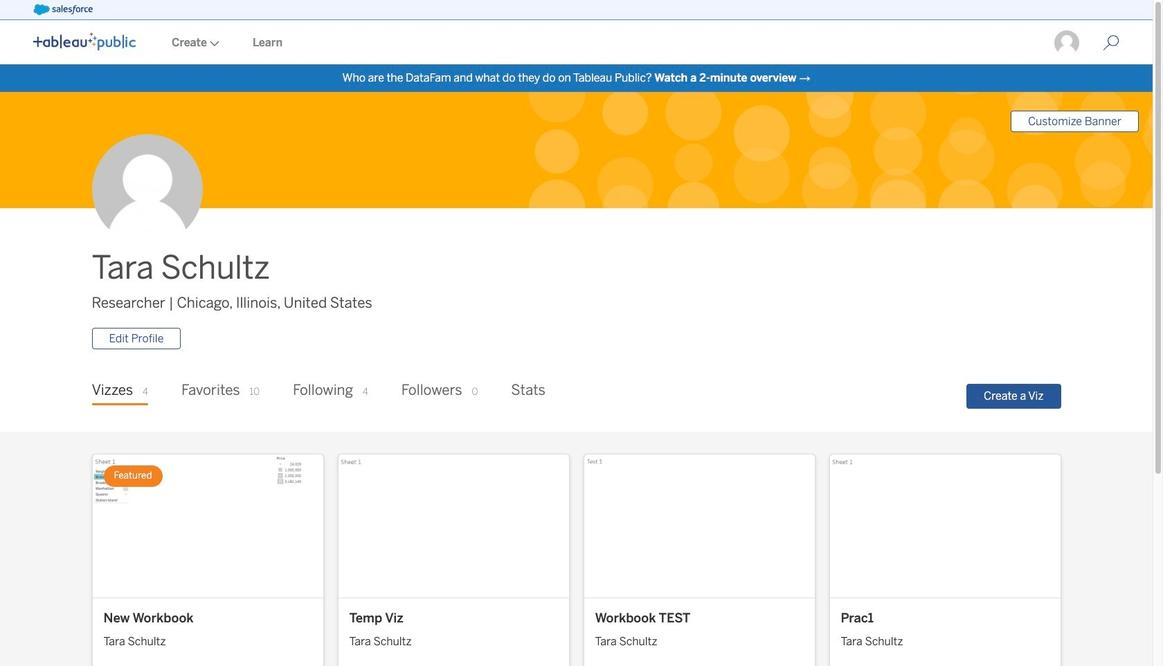 Task type: vqa. For each thing, say whether or not it's contained in the screenshot.
Go to search image
yes



Task type: describe. For each thing, give the bounding box(es) containing it.
3 workbook thumbnail image from the left
[[584, 455, 815, 598]]

avatar image
[[92, 135, 203, 245]]

salesforce logo image
[[33, 4, 93, 15]]

1 workbook thumbnail image from the left
[[92, 455, 323, 598]]

2 workbook thumbnail image from the left
[[338, 455, 569, 598]]



Task type: locate. For each thing, give the bounding box(es) containing it.
create image
[[207, 41, 220, 46]]

featured element
[[104, 466, 163, 487]]

go to search image
[[1087, 35, 1136, 51]]

logo image
[[33, 33, 136, 51]]

4 workbook thumbnail image from the left
[[830, 455, 1061, 598]]

tara.schultz image
[[1053, 29, 1081, 57]]

workbook thumbnail image
[[92, 455, 323, 598], [338, 455, 569, 598], [584, 455, 815, 598], [830, 455, 1061, 598]]



